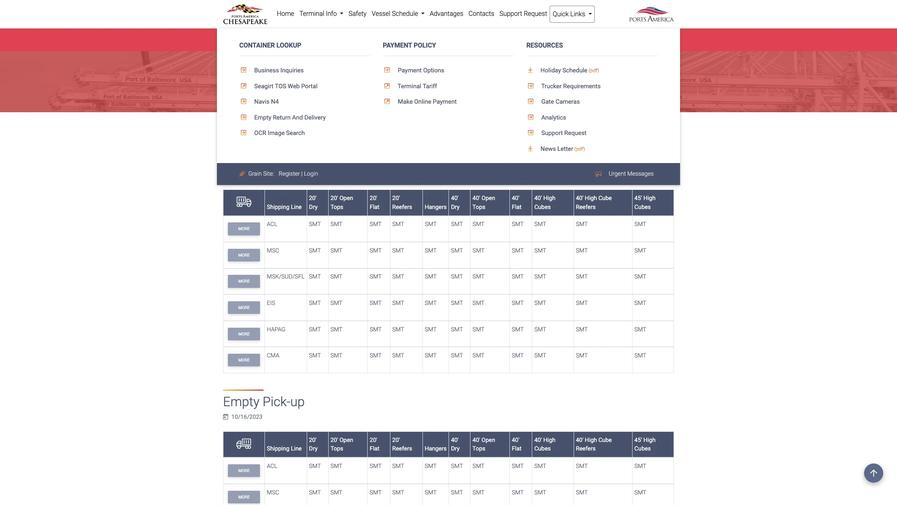 Task type: vqa. For each thing, say whether or not it's contained in the screenshot.
exchange ICON on the right of the page
no



Task type: describe. For each thing, give the bounding box(es) containing it.
news
[[541, 145, 556, 152]]

gate cameras link
[[527, 94, 658, 110]]

eis
[[267, 300, 275, 307]]

1 45' high cubes from the top
[[635, 195, 656, 211]]

2 msc from the top
[[267, 489, 279, 496]]

online
[[415, 98, 432, 105]]

advantages
[[430, 10, 464, 17]]

hapag
[[267, 326, 286, 333]]

links
[[571, 10, 586, 18]]

2 shipping from the top
[[267, 445, 290, 452]]

exports
[[469, 36, 489, 43]]

1 extended from the left
[[316, 36, 341, 43]]

to
[[343, 36, 348, 43]]

empty for empty return and delivery
[[255, 114, 272, 121]]

vessel
[[372, 10, 391, 17]]

cma
[[267, 352, 280, 359]]

will
[[297, 36, 305, 43]]

msk/sud/sfl
[[267, 273, 305, 280]]

2 40' flat from the top
[[512, 437, 522, 452]]

2 40' high cube reefers from the top
[[576, 437, 612, 452]]

empty drop-off
[[223, 152, 310, 168]]

search
[[286, 129, 305, 137]]

tos
[[275, 82, 287, 90]]

support request inside quick links element
[[540, 129, 587, 137]]

vessel schedule
[[372, 10, 420, 17]]

the seagirt main gate will be extended to 5:30 pm on wednesday, october 18th.  no exports or reefers during extended hours. link
[[236, 36, 580, 43]]

container lookup
[[240, 41, 302, 49]]

during
[[518, 36, 535, 43]]

2 20' flat from the top
[[370, 437, 380, 452]]

container
[[240, 41, 275, 49]]

holiday
[[541, 67, 562, 74]]

drop- for empty drop-off and pick-up
[[270, 124, 285, 132]]

0 horizontal spatial home
[[224, 124, 241, 132]]

2 acl from the top
[[267, 463, 278, 470]]

0 vertical spatial support request link
[[497, 6, 550, 22]]

0 vertical spatial support request
[[500, 10, 548, 17]]

quick links
[[553, 10, 587, 18]]

0 vertical spatial support
[[500, 10, 523, 17]]

(pdf) for schedule
[[589, 68, 600, 74]]

payment options link
[[383, 63, 515, 78]]

2 10/16/2023 from the top
[[232, 414, 263, 421]]

2 20' reefers from the top
[[393, 437, 413, 452]]

ocr
[[255, 129, 266, 137]]

payment policy
[[383, 41, 437, 49]]

options
[[424, 67, 445, 74]]

pm
[[364, 36, 373, 43]]

1 40' open tops from the top
[[473, 195, 496, 211]]

drop- for empty drop-off
[[263, 152, 294, 168]]

1 cube from the top
[[599, 195, 612, 202]]

major damage criteria link
[[610, 161, 675, 171]]

2 40' dry from the top
[[451, 437, 460, 452]]

seagirt tos web portal
[[253, 82, 318, 90]]

|
[[302, 170, 303, 177]]

on
[[375, 36, 382, 43]]

analytics link
[[527, 110, 658, 125]]

grain
[[248, 170, 262, 177]]

no
[[459, 36, 467, 43]]

grain site:
[[248, 170, 274, 177]]

quick
[[553, 10, 569, 18]]

make
[[398, 98, 413, 105]]

2 vertical spatial payment
[[433, 98, 457, 105]]

quick links link
[[550, 6, 595, 23]]

seagirt inside quick links element
[[255, 82, 274, 90]]

news letter (pdf)
[[540, 145, 586, 152]]

safety
[[349, 10, 367, 17]]

empty for empty pick-up
[[223, 394, 260, 410]]

major
[[610, 162, 627, 170]]

major damage criteria 10/16/2023
[[232, 162, 675, 179]]

the
[[236, 36, 246, 43]]

0 vertical spatial request
[[524, 10, 548, 17]]

1 acl from the top
[[267, 221, 278, 228]]

terminal for terminal tariff
[[398, 82, 422, 90]]

business inquiries link
[[240, 63, 371, 78]]

schedule for vessel
[[392, 10, 418, 17]]

urgent messages link
[[605, 166, 658, 181]]

1 45' from the top
[[635, 195, 643, 202]]

2 45' from the top
[[635, 437, 643, 444]]

1 20' flat from the top
[[370, 195, 380, 211]]

wednesday,
[[384, 36, 417, 43]]

1 vertical spatial support request link
[[527, 125, 658, 141]]

or
[[491, 36, 496, 43]]

request inside quick links element
[[565, 129, 587, 137]]

criteria
[[654, 162, 675, 170]]

seagirt tos web portal link
[[240, 78, 371, 94]]

register link
[[279, 170, 300, 177]]

urgent
[[609, 170, 627, 177]]

off for empty drop-off
[[294, 152, 310, 168]]

2 line from the top
[[291, 445, 302, 452]]

return
[[273, 114, 291, 121]]

go to top image
[[865, 464, 884, 483]]

inquiries
[[281, 67, 304, 74]]

empty pick-up
[[223, 394, 305, 410]]

quick links element
[[217, 28, 681, 185]]

register | login
[[279, 170, 318, 177]]

wheat image
[[240, 171, 247, 177]]

policy
[[414, 41, 437, 49]]

1 vertical spatial home link
[[224, 124, 241, 132]]

gate
[[542, 98, 555, 105]]

web
[[288, 82, 300, 90]]

empty drop-off and pick-up
[[250, 124, 328, 132]]

login link
[[304, 170, 318, 177]]

contacts link
[[466, 6, 497, 22]]

navis n4
[[253, 98, 279, 105]]

messages
[[628, 170, 654, 177]]

tariff
[[423, 82, 438, 90]]

2 hangers from the top
[[425, 445, 447, 452]]

1 line from the top
[[291, 204, 302, 211]]

2 40' high cubes from the top
[[535, 437, 556, 452]]

n4
[[271, 98, 279, 105]]

and
[[295, 124, 306, 132]]

10/16/2023 inside the major damage criteria 10/16/2023
[[232, 172, 263, 179]]

2 20' open tops from the top
[[331, 437, 354, 452]]

0 vertical spatial up
[[321, 124, 328, 132]]

1 40' high cube reefers from the top
[[576, 195, 612, 211]]

0 vertical spatial home link
[[275, 6, 297, 22]]

payment options
[[397, 67, 445, 74]]

bullhorn image
[[596, 171, 604, 177]]

trucker requirements link
[[527, 78, 658, 94]]

safety link
[[346, 6, 370, 22]]

navis
[[255, 98, 270, 105]]



Task type: locate. For each thing, give the bounding box(es) containing it.
0 vertical spatial terminal
[[300, 10, 325, 17]]

off for empty drop-off and pick-up
[[285, 124, 293, 132]]

payment right "on"
[[383, 41, 413, 49]]

1 vertical spatial home
[[224, 124, 241, 132]]

support request link up letter
[[527, 125, 658, 141]]

resources
[[527, 41, 564, 49]]

0 vertical spatial seagirt
[[248, 36, 267, 43]]

1 40' flat from the top
[[512, 195, 522, 211]]

october
[[419, 36, 441, 43]]

terminal info
[[300, 10, 339, 17]]

make online payment link
[[383, 94, 515, 110]]

arrow to bottom image left holiday on the top of the page
[[527, 67, 540, 73]]

seagirt right the
[[248, 36, 267, 43]]

home link left ocr
[[224, 124, 241, 132]]

1 vertical spatial line
[[291, 445, 302, 452]]

1 vertical spatial support request
[[540, 129, 587, 137]]

0 vertical spatial hangers
[[425, 204, 447, 211]]

2 40' open tops from the top
[[473, 437, 496, 452]]

40'
[[451, 195, 459, 202], [473, 195, 481, 202], [512, 195, 520, 202], [535, 195, 543, 202], [576, 195, 584, 202], [451, 437, 459, 444], [473, 437, 481, 444], [512, 437, 520, 444], [535, 437, 543, 444], [576, 437, 584, 444]]

off down empty return and delivery
[[285, 124, 293, 132]]

1 40' high cubes from the top
[[535, 195, 556, 211]]

calendar day image
[[223, 414, 228, 420]]

1 vertical spatial pick-
[[263, 394, 291, 410]]

0 horizontal spatial extended
[[316, 36, 341, 43]]

2 arrow to bottom image from the top
[[527, 145, 540, 152]]

0 vertical spatial drop-
[[270, 124, 285, 132]]

terminal inside quick links element
[[398, 82, 422, 90]]

request left quick
[[524, 10, 548, 17]]

extended right the "during"
[[536, 36, 562, 43]]

1 40' dry from the top
[[451, 195, 460, 211]]

1 vertical spatial terminal
[[398, 82, 422, 90]]

2 extended from the left
[[536, 36, 562, 43]]

schedule inside quick links element
[[563, 67, 588, 74]]

support down analytics
[[542, 129, 563, 137]]

0 horizontal spatial support
[[500, 10, 523, 17]]

hangers
[[425, 204, 447, 211], [425, 445, 447, 452]]

1 horizontal spatial support
[[542, 129, 563, 137]]

1 arrow to bottom image from the top
[[527, 67, 540, 73]]

support request link up the "during"
[[497, 6, 550, 22]]

site:
[[263, 170, 274, 177]]

1 vertical spatial 40' flat
[[512, 437, 522, 452]]

(pdf)
[[589, 68, 600, 74], [575, 146, 586, 152]]

urgent messages
[[609, 170, 654, 177]]

arrow to bottom image for holiday schedule
[[527, 67, 540, 73]]

1 vertical spatial 20' dry
[[309, 437, 318, 452]]

1 horizontal spatial (pdf)
[[589, 68, 600, 74]]

0 horizontal spatial schedule
[[392, 10, 418, 17]]

20' dry
[[309, 195, 318, 211], [309, 437, 318, 452]]

terminal for terminal info
[[300, 10, 325, 17]]

1 vertical spatial 45'
[[635, 437, 643, 444]]

0 vertical spatial line
[[291, 204, 302, 211]]

0 vertical spatial msc
[[267, 247, 279, 254]]

terminal tariff
[[397, 82, 438, 90]]

1 vertical spatial support
[[542, 129, 563, 137]]

schedule up trucker requirements
[[563, 67, 588, 74]]

1 vertical spatial 40' dry
[[451, 437, 460, 452]]

1 vertical spatial schedule
[[563, 67, 588, 74]]

0 vertical spatial schedule
[[392, 10, 418, 17]]

40' high cubes
[[535, 195, 556, 211], [535, 437, 556, 452]]

lookup
[[277, 41, 302, 49]]

the seagirt main gate will be extended to 5:30 pm on wednesday, october 18th.  no exports or reefers during extended hours.
[[236, 36, 580, 43]]

1 horizontal spatial schedule
[[563, 67, 588, 74]]

2 cube from the top
[[599, 437, 612, 444]]

1 10/16/2023 from the top
[[232, 172, 263, 179]]

1 vertical spatial hangers
[[425, 445, 447, 452]]

home left ocr
[[224, 124, 241, 132]]

1 shipping from the top
[[267, 204, 290, 211]]

0 vertical spatial 20' reefers
[[393, 195, 413, 211]]

1 vertical spatial shipping
[[267, 445, 290, 452]]

empty inside quick links element
[[255, 114, 272, 121]]

1 horizontal spatial extended
[[536, 36, 562, 43]]

login
[[304, 170, 318, 177]]

1 vertical spatial 45' high cubes
[[635, 437, 656, 452]]

0 horizontal spatial (pdf)
[[575, 146, 586, 152]]

hours.
[[563, 36, 580, 43]]

1 vertical spatial 10/16/2023
[[232, 414, 263, 421]]

0 vertical spatial 20' open tops
[[331, 195, 354, 211]]

info
[[326, 10, 337, 17]]

off
[[285, 124, 293, 132], [294, 152, 310, 168]]

payment for payment options
[[398, 67, 422, 74]]

0 horizontal spatial up
[[291, 394, 305, 410]]

payment
[[383, 41, 413, 49], [398, 67, 422, 74], [433, 98, 457, 105]]

0 horizontal spatial off
[[285, 124, 293, 132]]

1 horizontal spatial up
[[321, 124, 328, 132]]

1 msc from the top
[[267, 247, 279, 254]]

smt
[[309, 221, 321, 228], [331, 221, 343, 228], [370, 221, 382, 228], [393, 221, 405, 228], [425, 221, 437, 228], [451, 221, 463, 228], [473, 221, 485, 228], [512, 221, 524, 228], [535, 221, 547, 228], [576, 221, 588, 228], [635, 221, 647, 228], [309, 247, 321, 254], [331, 247, 343, 254], [370, 247, 382, 254], [393, 247, 405, 254], [425, 247, 437, 254], [451, 247, 463, 254], [473, 247, 485, 254], [512, 247, 524, 254], [535, 247, 547, 254], [576, 247, 588, 254], [635, 247, 647, 254], [309, 273, 321, 280], [331, 273, 343, 280], [370, 273, 382, 280], [393, 273, 405, 280], [425, 273, 437, 280], [451, 273, 463, 280], [473, 273, 485, 280], [512, 273, 524, 280], [535, 273, 547, 280], [576, 273, 588, 280], [635, 273, 647, 280], [309, 300, 321, 307], [331, 300, 343, 307], [370, 300, 382, 307], [393, 300, 405, 307], [425, 300, 437, 307], [451, 300, 463, 307], [473, 300, 485, 307], [512, 300, 524, 307], [535, 300, 547, 307], [576, 300, 588, 307], [635, 300, 647, 307], [309, 326, 321, 333], [331, 326, 343, 333], [370, 326, 382, 333], [393, 326, 405, 333], [425, 326, 437, 333], [451, 326, 463, 333], [473, 326, 485, 333], [512, 326, 524, 333], [535, 326, 547, 333], [576, 326, 588, 333], [635, 326, 647, 333], [309, 352, 321, 359], [331, 352, 343, 359], [370, 352, 382, 359], [393, 352, 405, 359], [425, 352, 437, 359], [451, 352, 463, 359], [473, 352, 485, 359], [512, 352, 524, 359], [535, 352, 547, 359], [576, 352, 588, 359], [635, 352, 647, 359], [309, 463, 321, 470], [331, 463, 343, 470], [370, 463, 382, 470], [393, 463, 405, 470], [425, 463, 437, 470], [451, 463, 463, 470], [473, 463, 485, 470], [512, 463, 524, 470], [535, 463, 547, 470], [576, 463, 588, 470], [635, 463, 647, 470], [309, 489, 321, 496], [331, 489, 343, 496], [370, 489, 382, 496], [393, 489, 405, 496], [425, 489, 437, 496], [451, 489, 463, 496], [473, 489, 485, 496], [512, 489, 524, 496], [535, 489, 547, 496], [576, 489, 588, 496], [635, 489, 647, 496]]

1 vertical spatial 20' reefers
[[393, 437, 413, 452]]

off up |
[[294, 152, 310, 168]]

1 20' dry from the top
[[309, 195, 318, 211]]

the seagirt main gate will be extended to 5:30 pm on wednesday, october 18th.  no exports or reefers during extended hours. alert
[[0, 29, 898, 51]]

portal
[[302, 82, 318, 90]]

0 vertical spatial 40' flat
[[512, 195, 522, 211]]

payment up terminal tariff
[[398, 67, 422, 74]]

gate
[[284, 36, 295, 43]]

0 horizontal spatial pick-
[[263, 394, 291, 410]]

terminal up 'make'
[[398, 82, 422, 90]]

schedule
[[392, 10, 418, 17], [563, 67, 588, 74]]

1 vertical spatial acl
[[267, 463, 278, 470]]

business inquiries
[[253, 67, 304, 74]]

1 vertical spatial arrow to bottom image
[[527, 145, 540, 152]]

(pdf) up trucker requirements link
[[589, 68, 600, 74]]

vessel schedule link
[[370, 6, 428, 22]]

(pdf) for letter
[[575, 146, 586, 152]]

1 20' open tops from the top
[[331, 195, 354, 211]]

seagirt
[[248, 36, 267, 43], [255, 82, 274, 90]]

home up gate
[[277, 10, 295, 17]]

trucker
[[542, 82, 562, 90]]

terminal tariff link
[[383, 78, 515, 94]]

0 vertical spatial 40' open tops
[[473, 195, 496, 211]]

support inside quick links element
[[542, 129, 563, 137]]

letter
[[558, 145, 574, 152]]

1 vertical spatial cube
[[599, 437, 612, 444]]

schedule inside vessel schedule link
[[392, 10, 418, 17]]

1 vertical spatial up
[[291, 394, 305, 410]]

support request up the "during"
[[500, 10, 548, 17]]

terminal left info on the top of the page
[[300, 10, 325, 17]]

request up letter
[[565, 129, 587, 137]]

0 vertical spatial payment
[[383, 41, 413, 49]]

0 vertical spatial shipping
[[267, 204, 290, 211]]

schedule right vessel
[[392, 10, 418, 17]]

payment down terminal tariff link
[[433, 98, 457, 105]]

empty for empty drop-off and pick-up
[[250, 124, 268, 132]]

tops
[[331, 204, 344, 211], [473, 204, 486, 211], [331, 445, 344, 452], [473, 445, 486, 452]]

damage
[[628, 162, 652, 170]]

extended left to at top left
[[316, 36, 341, 43]]

msc
[[267, 247, 279, 254], [267, 489, 279, 496]]

0 vertical spatial 45' high cubes
[[635, 195, 656, 211]]

analytics
[[540, 114, 567, 121]]

1 vertical spatial off
[[294, 152, 310, 168]]

seagirt inside alert
[[248, 36, 267, 43]]

0 vertical spatial (pdf)
[[589, 68, 600, 74]]

1 vertical spatial payment
[[398, 67, 422, 74]]

40' dry
[[451, 195, 460, 211], [451, 437, 460, 452]]

empty return and delivery link
[[240, 110, 371, 125]]

business
[[255, 67, 279, 74]]

be
[[307, 36, 314, 43]]

empty
[[255, 114, 272, 121], [250, 124, 268, 132], [223, 152, 260, 168], [223, 394, 260, 410]]

acl
[[267, 221, 278, 228], [267, 463, 278, 470]]

0 vertical spatial acl
[[267, 221, 278, 228]]

arrow to bottom image left news
[[527, 145, 540, 152]]

drop- up site: on the left
[[263, 152, 294, 168]]

18th.
[[443, 36, 457, 43]]

0 horizontal spatial home link
[[224, 124, 241, 132]]

0 vertical spatial 20' dry
[[309, 195, 318, 211]]

drop-
[[270, 124, 285, 132], [263, 152, 294, 168]]

payment for payment policy
[[383, 41, 413, 49]]

1 20' reefers from the top
[[393, 195, 413, 211]]

0 vertical spatial shipping line
[[267, 204, 302, 211]]

(pdf) inside holiday schedule (pdf)
[[589, 68, 600, 74]]

open
[[340, 195, 354, 202], [482, 195, 496, 202], [340, 437, 354, 444], [482, 437, 496, 444]]

holiday schedule (pdf)
[[540, 67, 600, 74]]

trucker requirements
[[540, 82, 601, 90]]

empty return and delivery
[[253, 114, 326, 121]]

1 horizontal spatial request
[[565, 129, 587, 137]]

shipping
[[267, 204, 290, 211], [267, 445, 290, 452]]

empty for empty drop-off
[[223, 152, 260, 168]]

10/16/2023 right calendar day icon
[[232, 414, 263, 421]]

40' open tops
[[473, 195, 496, 211], [473, 437, 496, 452]]

1 horizontal spatial home
[[277, 10, 295, 17]]

0 horizontal spatial request
[[524, 10, 548, 17]]

home link up gate
[[275, 6, 297, 22]]

0 vertical spatial home
[[277, 10, 295, 17]]

2 shipping line from the top
[[267, 445, 302, 452]]

terminal
[[300, 10, 325, 17], [398, 82, 422, 90]]

1 horizontal spatial pick-
[[307, 124, 321, 132]]

advantages link
[[428, 6, 466, 22]]

navis n4 link
[[240, 94, 371, 110]]

0 vertical spatial 20' flat
[[370, 195, 380, 211]]

1 vertical spatial 40' open tops
[[473, 437, 496, 452]]

support request link
[[497, 6, 550, 22], [527, 125, 658, 141]]

ocr image search link
[[240, 125, 371, 141]]

reefers
[[498, 36, 516, 43]]

terminal info link
[[297, 6, 346, 22]]

0 vertical spatial 40' high cube reefers
[[576, 195, 612, 211]]

1 vertical spatial drop-
[[263, 152, 294, 168]]

0 vertical spatial cube
[[599, 195, 612, 202]]

1 horizontal spatial off
[[294, 152, 310, 168]]

2 45' high cubes from the top
[[635, 437, 656, 452]]

0 vertical spatial arrow to bottom image
[[527, 67, 540, 73]]

20'
[[309, 195, 317, 202], [331, 195, 338, 202], [370, 195, 378, 202], [393, 195, 400, 202], [309, 437, 317, 444], [331, 437, 338, 444], [370, 437, 378, 444], [393, 437, 400, 444]]

cameras
[[556, 98, 580, 105]]

0 horizontal spatial terminal
[[300, 10, 325, 17]]

1 vertical spatial (pdf)
[[575, 146, 586, 152]]

1 vertical spatial 40' high cubes
[[535, 437, 556, 452]]

cube
[[599, 195, 612, 202], [599, 437, 612, 444]]

(pdf) inside news letter (pdf)
[[575, 146, 586, 152]]

1 vertical spatial 20' flat
[[370, 437, 380, 452]]

dry
[[309, 204, 318, 211], [451, 204, 460, 211], [309, 445, 318, 452], [451, 445, 460, 452]]

home
[[277, 10, 295, 17], [224, 124, 241, 132]]

0 vertical spatial pick-
[[307, 124, 321, 132]]

0 vertical spatial 10/16/2023
[[232, 172, 263, 179]]

arrow to bottom image
[[527, 67, 540, 73], [527, 145, 540, 152]]

arrow to bottom image for news letter
[[527, 145, 540, 152]]

1 vertical spatial 40' high cube reefers
[[576, 437, 612, 452]]

make online payment
[[397, 98, 457, 105]]

shipping line
[[267, 204, 302, 211], [267, 445, 302, 452]]

drop- down return
[[270, 124, 285, 132]]

(pdf) right letter
[[575, 146, 586, 152]]

support up reefers
[[500, 10, 523, 17]]

1 horizontal spatial home link
[[275, 6, 297, 22]]

1 hangers from the top
[[425, 204, 447, 211]]

support request up news letter (pdf)
[[540, 129, 587, 137]]

reefers
[[393, 204, 413, 211], [576, 204, 596, 211], [393, 445, 413, 452], [576, 445, 596, 452]]

1 vertical spatial msc
[[267, 489, 279, 496]]

1 vertical spatial shipping line
[[267, 445, 302, 452]]

seagirt up navis n4
[[255, 82, 274, 90]]

0 vertical spatial 40' high cubes
[[535, 195, 556, 211]]

1 vertical spatial request
[[565, 129, 587, 137]]

0 vertical spatial 40' dry
[[451, 195, 460, 211]]

schedule for holiday
[[563, 67, 588, 74]]

1 horizontal spatial terminal
[[398, 82, 422, 90]]

pick-
[[307, 124, 321, 132], [263, 394, 291, 410]]

0 vertical spatial off
[[285, 124, 293, 132]]

1 vertical spatial seagirt
[[255, 82, 274, 90]]

2 20' dry from the top
[[309, 437, 318, 452]]

1 vertical spatial 20' open tops
[[331, 437, 354, 452]]

10/16/2023 left site: on the left
[[232, 172, 263, 179]]

0 vertical spatial 45'
[[635, 195, 643, 202]]

cubes
[[535, 204, 551, 211], [635, 204, 652, 211], [535, 445, 551, 452], [635, 445, 652, 452]]

and
[[292, 114, 303, 121]]

1 shipping line from the top
[[267, 204, 302, 211]]



